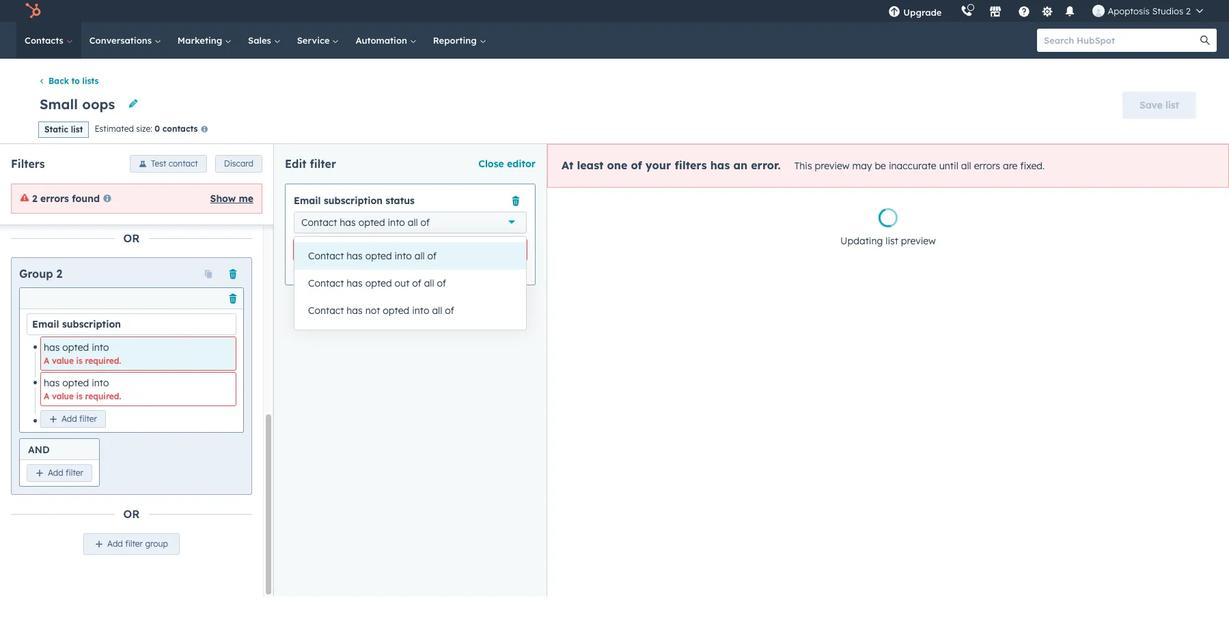 Task type: vqa. For each thing, say whether or not it's contained in the screenshot.
Link opens in a new window image
no



Task type: locate. For each thing, give the bounding box(es) containing it.
1 horizontal spatial 2
[[56, 267, 62, 281]]

list inside status
[[886, 235, 899, 247]]

2 horizontal spatial 2
[[1186, 5, 1191, 16]]

0 vertical spatial 2
[[1186, 5, 1191, 16]]

1 vertical spatial list
[[71, 124, 83, 134]]

discard button
[[215, 155, 262, 173]]

contact has opted into all of down email subscription status
[[301, 216, 430, 229]]

calling icon button
[[956, 2, 979, 20]]

of inside popup button
[[421, 216, 430, 229]]

add for and
[[48, 468, 63, 479]]

add filter
[[62, 414, 97, 424], [48, 468, 83, 479]]

is
[[326, 264, 333, 275], [76, 356, 83, 366], [76, 391, 83, 402]]

1 horizontal spatial email
[[294, 195, 321, 207]]

2 vertical spatial 2
[[56, 267, 62, 281]]

has inside button
[[347, 277, 363, 290]]

contact for contact has opted out of all of button
[[308, 277, 344, 290]]

menu containing apoptosis studios 2
[[879, 0, 1213, 22]]

list right "save"
[[1166, 99, 1180, 111]]

0 horizontal spatial 2
[[32, 193, 37, 205]]

2 right the group
[[56, 267, 62, 281]]

0 vertical spatial add filter button
[[40, 411, 106, 429]]

0 vertical spatial or
[[123, 232, 140, 245]]

contact has opted into all of button
[[294, 212, 527, 234]]

contact inside button
[[308, 277, 344, 290]]

list box
[[295, 237, 526, 330]]

a
[[294, 264, 300, 275], [44, 356, 49, 366], [44, 391, 49, 402]]

conversations
[[89, 35, 154, 46]]

2 vertical spatial list
[[886, 235, 899, 247]]

has opted into a value is required.
[[44, 342, 121, 366], [44, 377, 121, 402]]

notifications button
[[1059, 0, 1082, 22]]

service link
[[289, 22, 348, 59]]

calling icon image
[[961, 5, 974, 18]]

all inside button
[[424, 277, 434, 290]]

0 vertical spatial list
[[1166, 99, 1180, 111]]

subscription for has opted into
[[62, 318, 121, 331]]

marketing link
[[169, 22, 240, 59]]

and
[[28, 444, 50, 457]]

are
[[1003, 160, 1018, 172]]

all right the until
[[961, 160, 972, 172]]

1 horizontal spatial preview
[[901, 235, 936, 247]]

1 vertical spatial or
[[123, 508, 140, 522]]

menu
[[879, 0, 1213, 22]]

email
[[294, 195, 321, 207], [32, 318, 59, 331]]

1 horizontal spatial errors
[[974, 160, 1001, 172]]

0 vertical spatial preview
[[815, 160, 850, 172]]

settings image
[[1042, 6, 1054, 18]]

editor
[[507, 158, 536, 170]]

group
[[19, 267, 53, 281]]

1 vertical spatial add
[[48, 468, 63, 479]]

contact has opted into all of button
[[295, 243, 526, 270]]

value
[[302, 264, 324, 275], [52, 356, 74, 366], [52, 391, 74, 402]]

0 vertical spatial add
[[62, 414, 77, 424]]

reporting
[[433, 35, 479, 46]]

list right the static at the top left
[[71, 124, 83, 134]]

contact
[[169, 158, 198, 169]]

test contact button
[[130, 155, 207, 173]]

has inside popup button
[[340, 216, 356, 229]]

0 horizontal spatial subscription
[[62, 318, 121, 331]]

estimated size: 0 contacts
[[95, 124, 198, 134]]

contact has opted into all of up contact has opted out of all of
[[308, 250, 437, 262]]

filter
[[310, 157, 336, 171], [79, 414, 97, 424], [66, 468, 83, 479], [125, 540, 143, 550]]

1 vertical spatial has opted into a value is required.
[[44, 377, 121, 402]]

lists
[[82, 76, 99, 86]]

preview
[[815, 160, 850, 172], [901, 235, 936, 247]]

0 vertical spatial has opted into a value is required.
[[44, 342, 121, 366]]

at least one of your filters has an error.
[[562, 158, 781, 172]]

contact has opted into all of inside popup button
[[301, 216, 430, 229]]

2 inside popup button
[[1186, 5, 1191, 16]]

email down group 2
[[32, 318, 59, 331]]

email down edit filter
[[294, 195, 321, 207]]

0 vertical spatial email
[[294, 195, 321, 207]]

1 vertical spatial contact has opted into all of
[[308, 250, 437, 262]]

1 vertical spatial add filter button
[[27, 465, 92, 483]]

add filter button down and
[[27, 465, 92, 483]]

at
[[562, 158, 574, 172]]

errors left found
[[40, 193, 69, 205]]

1 vertical spatial email
[[32, 318, 59, 331]]

add filter group
[[107, 540, 168, 550]]

settings link
[[1039, 4, 1056, 18]]

all
[[961, 160, 972, 172], [408, 216, 418, 229], [415, 250, 425, 262], [424, 277, 434, 290], [432, 305, 442, 317]]

all right out
[[424, 277, 434, 290]]

0 vertical spatial value
[[302, 264, 324, 275]]

add inside 'button'
[[107, 540, 123, 550]]

subscription for contact has opted into all of
[[324, 195, 383, 207]]

1 vertical spatial required.
[[85, 356, 121, 366]]

email for email subscription status
[[294, 195, 321, 207]]

2 or from the top
[[123, 508, 140, 522]]

0 vertical spatial errors
[[974, 160, 1001, 172]]

list for static
[[71, 124, 83, 134]]

2 right studios
[[1186, 5, 1191, 16]]

into inside popup button
[[388, 216, 405, 229]]

0 vertical spatial required.
[[335, 264, 371, 275]]

menu item
[[952, 0, 954, 22]]

2 horizontal spatial list
[[1166, 99, 1180, 111]]

contact for contact has not opted into all of button
[[308, 305, 344, 317]]

list
[[1166, 99, 1180, 111], [71, 124, 83, 134], [886, 235, 899, 247]]

close
[[479, 158, 504, 170]]

contact has opted into all of
[[301, 216, 430, 229], [308, 250, 437, 262]]

errors
[[974, 160, 1001, 172], [40, 193, 69, 205]]

of
[[631, 158, 642, 172], [421, 216, 430, 229], [428, 250, 437, 262], [412, 277, 422, 290], [437, 277, 446, 290], [445, 305, 454, 317]]

email for email subscription
[[32, 318, 59, 331]]

preview right this
[[815, 160, 850, 172]]

0 vertical spatial subscription
[[324, 195, 383, 207]]

1 vertical spatial preview
[[901, 235, 936, 247]]

0 vertical spatial a
[[294, 264, 300, 275]]

1 horizontal spatial subscription
[[324, 195, 383, 207]]

all down the status
[[408, 216, 418, 229]]

out
[[395, 277, 410, 290]]

size:
[[136, 124, 152, 134]]

0 horizontal spatial list
[[71, 124, 83, 134]]

to
[[71, 76, 80, 86]]

an
[[734, 158, 748, 172]]

contact has opted into all of inside button
[[308, 250, 437, 262]]

add
[[62, 414, 77, 424], [48, 468, 63, 479], [107, 540, 123, 550]]

upgrade image
[[889, 6, 901, 18]]

1 vertical spatial subscription
[[62, 318, 121, 331]]

contacts link
[[16, 22, 81, 59]]

list right updating
[[886, 235, 899, 247]]

2 down filters
[[32, 193, 37, 205]]

1 vertical spatial a
[[44, 356, 49, 366]]

opted
[[359, 216, 385, 229], [365, 250, 392, 262], [365, 277, 392, 290], [383, 305, 410, 317], [62, 342, 89, 354], [62, 377, 89, 389]]

has
[[711, 158, 730, 172], [340, 216, 356, 229], [347, 250, 363, 262], [347, 277, 363, 290], [347, 305, 363, 317], [44, 342, 60, 354], [44, 377, 60, 389]]

list inside button
[[1166, 99, 1180, 111]]

help image
[[1019, 6, 1031, 18]]

preview right updating
[[901, 235, 936, 247]]

2 vertical spatial add
[[107, 540, 123, 550]]

tara schultz image
[[1093, 5, 1106, 17]]

hubspot image
[[25, 3, 41, 19]]

0
[[155, 124, 160, 134]]

back to lists
[[49, 76, 99, 86]]

least
[[577, 158, 604, 172]]

marketplaces image
[[990, 6, 1002, 18]]

1 horizontal spatial list
[[886, 235, 899, 247]]

errors left are
[[974, 160, 1001, 172]]

subscription
[[324, 195, 383, 207], [62, 318, 121, 331]]

0 vertical spatial contact has opted into all of
[[301, 216, 430, 229]]

me
[[239, 193, 254, 205]]

filter inside 'button'
[[125, 540, 143, 550]]

add filter button up and
[[40, 411, 106, 429]]

service
[[297, 35, 332, 46]]

opted inside popup button
[[359, 216, 385, 229]]

add for or
[[107, 540, 123, 550]]

page section element
[[0, 59, 1230, 143]]

conversations link
[[81, 22, 169, 59]]

1 vertical spatial 2
[[32, 193, 37, 205]]

1 has opted into a value is required. from the top
[[44, 342, 121, 366]]

1 vertical spatial errors
[[40, 193, 69, 205]]

add filter button
[[40, 411, 106, 429], [27, 465, 92, 483]]

0 horizontal spatial email
[[32, 318, 59, 331]]

close editor button
[[479, 156, 536, 172]]

required.
[[335, 264, 371, 275], [85, 356, 121, 366], [85, 391, 121, 402]]



Task type: describe. For each thing, give the bounding box(es) containing it.
filters
[[11, 157, 45, 171]]

inaccurate
[[889, 160, 937, 172]]

contact inside popup button
[[301, 216, 337, 229]]

2 vertical spatial is
[[76, 391, 83, 402]]

back
[[49, 76, 69, 86]]

this
[[795, 160, 812, 172]]

apoptosis
[[1108, 5, 1150, 16]]

apoptosis studios 2
[[1108, 5, 1191, 16]]

discard
[[224, 158, 254, 169]]

edit filter
[[285, 157, 336, 171]]

show
[[210, 193, 236, 205]]

1 vertical spatial is
[[76, 356, 83, 366]]

upgrade
[[904, 7, 942, 18]]

found
[[72, 193, 100, 205]]

this preview may be inaccurate until all errors are fixed.
[[795, 160, 1045, 172]]

2 vertical spatial value
[[52, 391, 74, 402]]

0 horizontal spatial preview
[[815, 160, 850, 172]]

all down contact has opted out of all of button
[[432, 305, 442, 317]]

list for save
[[1166, 99, 1180, 111]]

reporting link
[[425, 22, 495, 59]]

fixed.
[[1021, 160, 1045, 172]]

static list
[[44, 124, 83, 134]]

2 vertical spatial required.
[[85, 391, 121, 402]]

automation link
[[348, 22, 425, 59]]

your
[[646, 158, 671, 172]]

help button
[[1013, 0, 1036, 22]]

save
[[1140, 99, 1163, 111]]

Search HubSpot search field
[[1038, 29, 1205, 52]]

contact has opted out of all of
[[308, 277, 446, 290]]

a value is required.
[[294, 264, 371, 275]]

all up contact has opted out of all of button
[[415, 250, 425, 262]]

notifications image
[[1065, 6, 1077, 18]]

show me button
[[210, 190, 254, 207]]

be
[[875, 160, 886, 172]]

contacts
[[163, 124, 198, 134]]

until
[[940, 160, 959, 172]]

may
[[853, 160, 872, 172]]

search button
[[1194, 29, 1217, 52]]

hubspot link
[[16, 3, 51, 19]]

back to lists link
[[38, 76, 99, 86]]

contact has not opted into all of button
[[295, 297, 526, 325]]

all inside popup button
[[408, 216, 418, 229]]

opted inside button
[[365, 277, 392, 290]]

1 vertical spatial add filter
[[48, 468, 83, 479]]

contact has opted out of all of button
[[295, 270, 526, 297]]

2 errors found
[[32, 193, 100, 205]]

add filter group button
[[83, 534, 180, 556]]

0 horizontal spatial errors
[[40, 193, 69, 205]]

contact for contact has opted into all of button
[[308, 250, 344, 262]]

sales
[[248, 35, 274, 46]]

studios
[[1153, 5, 1184, 16]]

group 2
[[19, 267, 62, 281]]

test
[[151, 158, 166, 169]]

estimated
[[95, 124, 134, 134]]

automation
[[356, 35, 410, 46]]

0 vertical spatial add filter
[[62, 414, 97, 424]]

apoptosis studios 2 button
[[1085, 0, 1212, 22]]

sales link
[[240, 22, 289, 59]]

close editor
[[479, 158, 536, 170]]

filters
[[675, 158, 707, 172]]

2 vertical spatial a
[[44, 391, 49, 402]]

test contact
[[151, 158, 198, 169]]

updating
[[841, 235, 883, 247]]

show me
[[210, 193, 254, 205]]

updating list preview
[[841, 235, 936, 247]]

contacts
[[25, 35, 66, 46]]

error.
[[751, 158, 781, 172]]

updating list preview status
[[835, 208, 942, 249]]

not
[[365, 305, 380, 317]]

email subscription
[[32, 318, 121, 331]]

status
[[386, 195, 415, 207]]

marketing
[[178, 35, 225, 46]]

list for updating
[[886, 235, 899, 247]]

static
[[44, 124, 68, 134]]

2 has opted into a value is required. from the top
[[44, 377, 121, 402]]

search image
[[1201, 36, 1210, 45]]

0 vertical spatial is
[[326, 264, 333, 275]]

list box containing contact has opted into all of
[[295, 237, 526, 330]]

save list
[[1140, 99, 1180, 111]]

contact has not opted into all of
[[308, 305, 454, 317]]

save list button
[[1123, 91, 1197, 119]]

List name field
[[38, 95, 120, 114]]

save list banner
[[33, 87, 1197, 121]]

1 vertical spatial value
[[52, 356, 74, 366]]

marketplaces button
[[982, 0, 1011, 22]]

group
[[145, 540, 168, 550]]

one
[[607, 158, 628, 172]]

preview inside updating list preview status
[[901, 235, 936, 247]]

edit
[[285, 157, 307, 171]]

email subscription status
[[294, 195, 415, 207]]

1 or from the top
[[123, 232, 140, 245]]



